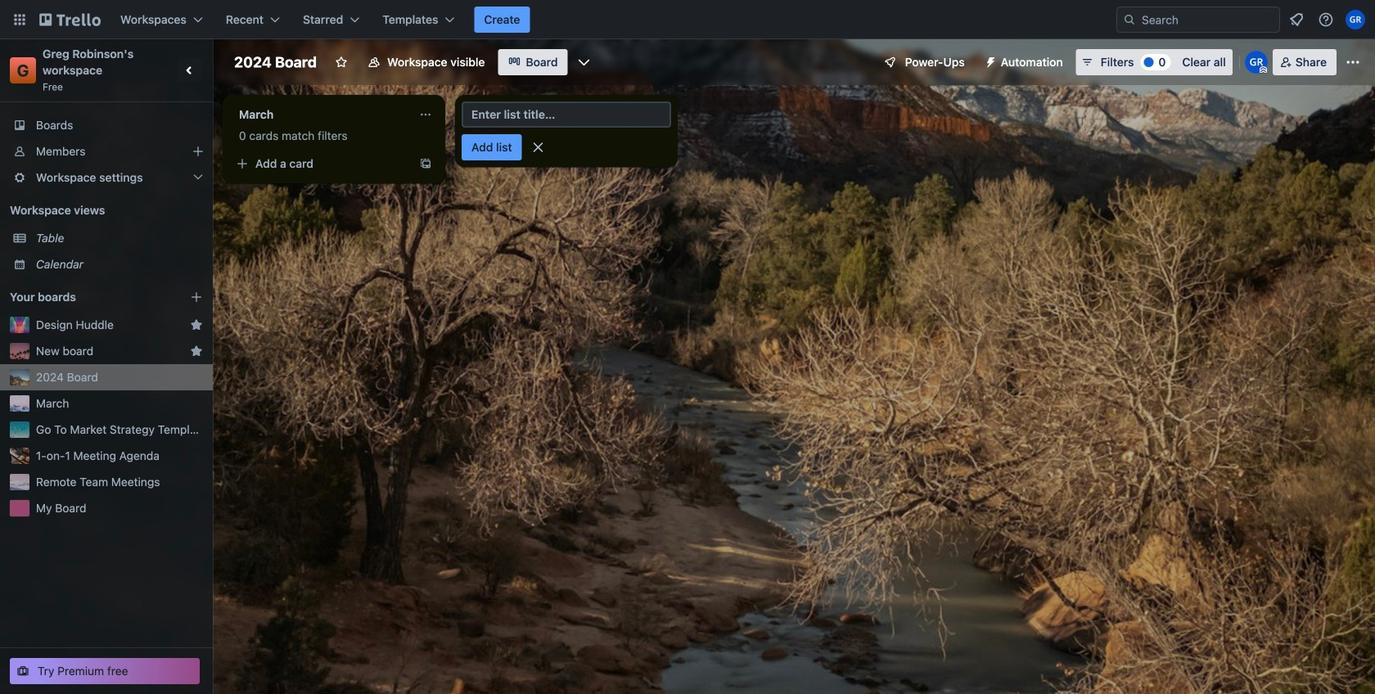 Task type: describe. For each thing, give the bounding box(es) containing it.
back to home image
[[39, 7, 101, 33]]

2 starred icon image from the top
[[190, 345, 203, 358]]

search image
[[1124, 13, 1137, 26]]

greg robinson (gregrobinson96) image
[[1245, 51, 1268, 74]]

greg robinson (gregrobinson96) image
[[1346, 10, 1366, 29]]

Board name text field
[[226, 49, 325, 75]]

1 starred icon image from the top
[[190, 319, 203, 332]]

Search field
[[1137, 8, 1280, 31]]

sm image
[[978, 49, 1001, 72]]

primary element
[[0, 0, 1376, 39]]

your boards with 8 items element
[[10, 287, 165, 307]]



Task type: locate. For each thing, give the bounding box(es) containing it.
cancel list editing image
[[530, 139, 547, 156]]

show menu image
[[1345, 54, 1362, 70]]

0 vertical spatial starred icon image
[[190, 319, 203, 332]]

star or unstar board image
[[335, 56, 348, 69]]

open information menu image
[[1318, 11, 1335, 28]]

workspace navigation collapse icon image
[[179, 59, 201, 82]]

create from template… image
[[419, 157, 432, 170]]

Enter list title… text field
[[462, 102, 671, 128]]

1 vertical spatial starred icon image
[[190, 345, 203, 358]]

customize views image
[[576, 54, 593, 70]]

None text field
[[229, 102, 413, 128]]

add board image
[[190, 291, 203, 304]]

0 notifications image
[[1287, 10, 1307, 29]]

starred icon image
[[190, 319, 203, 332], [190, 345, 203, 358]]

this member is an admin of this board. image
[[1260, 66, 1267, 74]]



Task type: vqa. For each thing, say whether or not it's contained in the screenshot.
the Color: sky, title: "Sparkling" element
no



